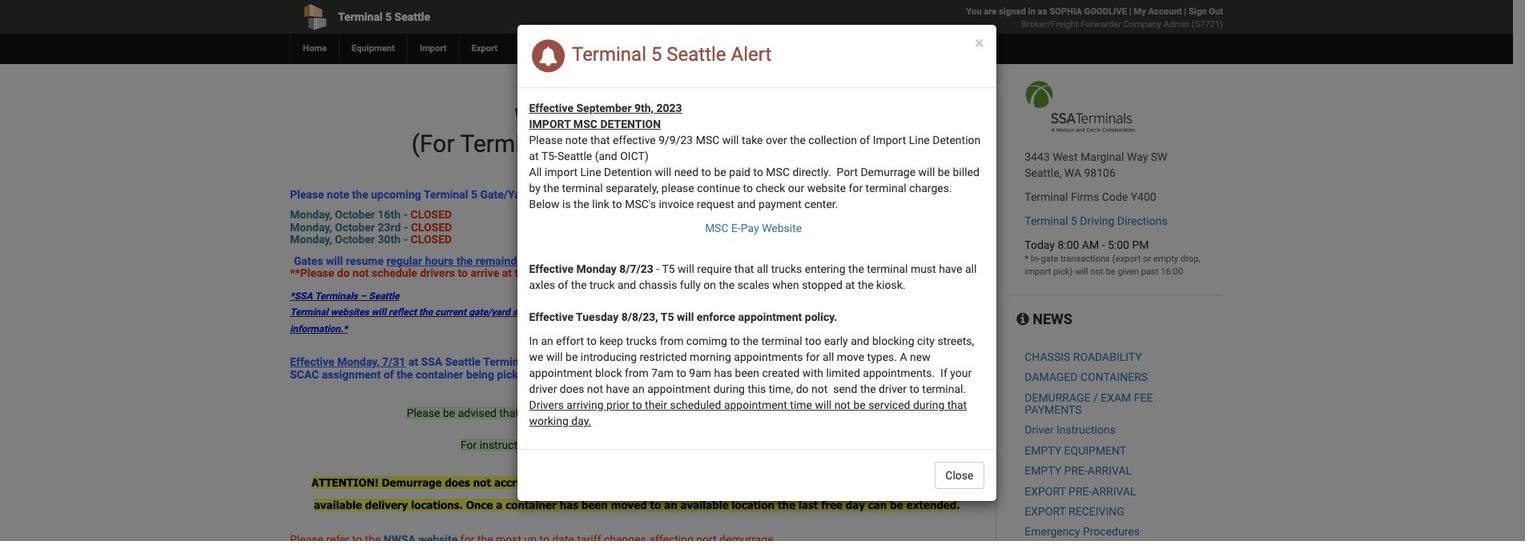 Task type: vqa. For each thing, say whether or not it's contained in the screenshot.
© 2023 Tideworks Technology. All rights reserved. Forecast® by Tideworks Version 9.5.0.202307122 (07122023-2212) Creating Success ℠
no



Task type: locate. For each thing, give the bounding box(es) containing it.
0 horizontal spatial line
[[580, 166, 601, 179]]

have right the must
[[629, 356, 653, 369]]

demurrage inside effective september 9th, 2023 import msc detention please note that effective 9/9/23 msc will take over the collection of import line detention at t5-seattle (and oict) all import line detention will need to be paid to msc directly.  port demurrage will be billed by the terminal separately, please continue to check our website for terminal charges. below is the link to msc's invoice request and payment center.
[[861, 166, 916, 179]]

0 vertical spatial gate
[[1041, 254, 1058, 264]]

will right we on the bottom of the page
[[546, 351, 563, 364]]

container left being
[[416, 368, 463, 381]]

effective for effective september 9th, 2023 import msc detention please note that effective 9/9/23 msc will take over the collection of import line detention at t5-seattle (and oict) all import line detention will need to be paid to msc directly.  port demurrage will be billed by the terminal separately, please continue to check our website for terminal charges. below is the link to msc's invoice request and payment center.
[[529, 102, 574, 115]]

streets,
[[938, 335, 974, 348]]

seattle left (and
[[558, 150, 592, 163]]

1 vertical spatial export
[[1025, 505, 1066, 518]]

please inside weekend gate guidelines please be advised that beginning june 3, 2023 t5 will be open for a fee based weekend gate. this will not affect container free time. for instructions on participation please refer to the weekend gate link .
[[622, 439, 655, 452]]

gate/yard
[[469, 307, 510, 318]]

will up charges.
[[918, 166, 935, 179]]

1 horizontal spatial reflect
[[868, 307, 896, 318]]

rfid right up.
[[552, 368, 576, 381]]

0 vertical spatial does
[[560, 383, 584, 396]]

1 horizontal spatial demurrage
[[861, 166, 916, 179]]

plate
[[721, 356, 746, 369]]

0 vertical spatial a
[[734, 407, 740, 420]]

terminal up appointments
[[761, 335, 802, 348]]

8:00 right fully
[[705, 267, 727, 280]]

7/31
[[382, 356, 406, 369]]

the inside weekend gate guidelines please be advised that beginning june 3, 2023 t5 will be open for a fee based weekend gate. this will not affect container free time. for instructions on participation please refer to the weekend gate link .
[[697, 439, 712, 452]]

import down t5-
[[545, 166, 578, 179]]

effective up in
[[529, 311, 574, 324]]

time.
[[708, 423, 733, 436]]

effective
[[529, 102, 574, 115], [529, 263, 574, 276], [529, 311, 574, 324], [290, 356, 334, 369]]

driver down up.
[[529, 383, 557, 396]]

during down plate
[[713, 383, 745, 396]]

way
[[1127, 151, 1148, 163]]

does up arriving
[[560, 383, 584, 396]]

2 closed from the top
[[411, 221, 452, 234]]

move
[[837, 351, 864, 364]]

forwarder
[[1081, 19, 1121, 30]]

1 horizontal spatial please
[[662, 182, 694, 195]]

0 horizontal spatial as
[[798, 307, 808, 318]]

from up 'restricted'
[[660, 335, 684, 348]]

|
[[1129, 6, 1132, 17], [1184, 6, 1186, 17]]

are inside the attention! demurrage does not accrue until containers are moved into deliverable locations. please see chart below for available delivery locations. once a container has been moved to an available location the last free day can be extended.
[[620, 477, 637, 489]]

0 vertical spatial their
[[656, 356, 679, 369]]

1 vertical spatial container
[[636, 423, 683, 436]]

not up '–'
[[353, 267, 369, 280]]

the inside please note the upcoming terminal 5 gate/yard schedule. monday, october 16th - closed monday, october 23rd - closed monday, october 30th - closed
[[352, 188, 368, 201]]

moved down containers
[[611, 499, 647, 512]]

terminal inside 'link'
[[338, 10, 383, 23]]

0 vertical spatial line
[[909, 134, 930, 147]]

empty
[[1154, 254, 1178, 264]]

have inside in an effort to keep trucks from comimg to the terminal too early and blocking city streets, we will be introducing restricted morning appointments for all move types. a new appointment block from 7am to 9am has been created with limited appointments.  if your driver does not have an appointment during this time, do not  send the driver to terminal. drivers arriving prior to their scheduled appointment time will not be serviced during that working day.
[[606, 383, 630, 396]]

do inside gates will resume regular hours the remainder of those weeks unless otherwise noted. **please do not schedule drivers to arrive at the terminals prior to gate opening at 8:00 am!**
[[337, 267, 350, 280]]

1 export from the top
[[1025, 485, 1066, 498]]

please up t5-
[[529, 134, 563, 147]]

5 up take
[[746, 103, 759, 131]]

y400
[[1131, 191, 1156, 203]]

to inside welcome to terminal 5 (for terminal map click here, t5 yard map )
[[620, 103, 641, 131]]

free inside the attention! demurrage does not accrue until containers are moved into deliverable locations. please see chart below for available delivery locations. once a container has been moved to an available location the last free day can be extended.
[[821, 499, 843, 512]]

0 vertical spatial import
[[545, 166, 578, 179]]

demurrage inside the attention! demurrage does not accrue until containers are moved into deliverable locations. please see chart below for available delivery locations. once a container has been moved to an available location the last free day can be extended.
[[382, 477, 442, 489]]

the left last
[[778, 499, 796, 512]]

1 horizontal spatial a
[[734, 407, 740, 420]]

an down refer
[[664, 499, 677, 512]]

has inside in an effort to keep trucks from comimg to the terminal too early and blocking city streets, we will be introducing restricted morning appointments for all move types. a new appointment block from 7am to 9am has been created with limited appointments.  if your driver does not have an appointment during this time, do not  send the driver to terminal. drivers arriving prior to their scheduled appointment time will not be serviced during that working day.
[[714, 367, 732, 380]]

past
[[1141, 267, 1159, 277]]

has down containers
[[560, 499, 578, 512]]

weekend
[[715, 439, 761, 452]]

please inside please note the upcoming terminal 5 gate/yard schedule. monday, october 16th - closed monday, october 23rd - closed monday, october 30th - closed
[[290, 188, 324, 201]]

website
[[807, 182, 846, 195]]

separately,
[[606, 182, 659, 195]]

0 horizontal spatial on
[[541, 439, 554, 452]]

given
[[1118, 267, 1139, 277]]

5 inside welcome to terminal 5 (for terminal map click here, t5 yard map )
[[746, 103, 759, 131]]

0 vertical spatial an
[[541, 335, 553, 348]]

0 horizontal spatial from
[[625, 367, 649, 380]]

2 export from the top
[[1025, 505, 1066, 518]]

t5 up paid
[[724, 130, 752, 158]]

effective for effective monday 8/7/23
[[529, 263, 574, 276]]

1 vertical spatial pre-
[[1069, 485, 1092, 498]]

ssa
[[421, 356, 442, 369]]

1 horizontal spatial an
[[632, 383, 645, 396]]

0 vertical spatial on
[[704, 279, 716, 292]]

please up the effort
[[562, 307, 591, 318]]

1 vertical spatial moved
[[611, 499, 647, 512]]

weekend
[[795, 407, 840, 420]]

not left rely
[[607, 307, 621, 318]]

3443
[[1025, 151, 1050, 163]]

2 horizontal spatial an
[[664, 499, 677, 512]]

0 vertical spatial 8:00
[[1058, 239, 1079, 252]]

0 horizontal spatial demurrage
[[382, 477, 442, 489]]

1 vertical spatial from
[[660, 335, 684, 348]]

2 vertical spatial on
[[541, 439, 554, 452]]

1 vertical spatial have
[[629, 356, 653, 369]]

to inside the attention! demurrage does not accrue until containers are moved into deliverable locations. please see chart below for available delivery locations. once a container has been moved to an available location the last free day can be extended.
[[650, 499, 661, 512]]

be left given
[[1106, 267, 1116, 277]]

in right signed
[[1028, 6, 1036, 17]]

available down into
[[681, 499, 729, 512]]

do
[[337, 267, 350, 280], [593, 307, 604, 318], [796, 383, 809, 396]]

all
[[536, 356, 556, 369]]

terminal 5 driving directions
[[1025, 215, 1168, 228]]

2023 inside effective september 9th, 2023 import msc detention please note that effective 9/9/23 msc will take over the collection of import line detention at t5-seattle (and oict) all import line detention will need to be paid to msc directly.  port demurrage will be billed by the terminal separately, please continue to check our website for terminal charges. below is the link to msc's invoice request and payment center.
[[656, 102, 682, 115]]

2 horizontal spatial on
[[704, 279, 716, 292]]

are right you
[[984, 6, 997, 17]]

gate.
[[842, 407, 867, 420]]

0 vertical spatial are
[[984, 6, 997, 17]]

at
[[529, 150, 539, 163], [502, 267, 512, 280], [692, 267, 702, 280], [845, 279, 855, 292], [408, 356, 418, 369]]

the right entering
[[848, 263, 864, 276]]

-
[[403, 209, 408, 221], [404, 221, 408, 234], [403, 233, 408, 246], [1102, 239, 1105, 252], [656, 263, 659, 276]]

please inside weekend gate guidelines please be advised that beginning june 3, 2023 t5 will be open for a fee based weekend gate. this will not affect container free time. for instructions on participation please refer to the weekend gate link .
[[407, 407, 440, 420]]

| left my
[[1129, 6, 1132, 17]]

seattle right ssa
[[445, 356, 481, 369]]

for right below
[[947, 477, 962, 489]]

30th
[[378, 233, 401, 246]]

effective monday 8/7/23
[[529, 263, 654, 276]]

1 vertical spatial import
[[1025, 267, 1051, 277]]

yard
[[758, 130, 806, 158]]

for inside the attention! demurrage does not accrue until containers are moved into deliverable locations. please see chart below for available delivery locations. once a container has been moved to an available location the last free day can be extended.
[[947, 477, 962, 489]]

2 horizontal spatial container
[[636, 423, 683, 436]]

have
[[939, 263, 962, 276], [629, 356, 653, 369], [606, 383, 630, 396]]

has down morning
[[714, 367, 732, 380]]

0 horizontal spatial please
[[622, 439, 655, 452]]

1 vertical spatial has
[[560, 499, 578, 512]]

broker/freight
[[1021, 19, 1079, 30]]

5 left gate/yard
[[471, 188, 477, 201]]

does inside in an effort to keep trucks from comimg to the terminal too early and blocking city streets, we will be introducing restricted morning appointments for all move types. a new appointment block from 7am to 9am has been created with limited appointments.  if your driver does not have an appointment during this time, do not  send the driver to terminal. drivers arriving prior to their scheduled appointment time will not be serviced during that working day.
[[560, 383, 584, 396]]

2 reflect from the left
[[868, 307, 896, 318]]

and inside in an effort to keep trucks from comimg to the terminal too early and blocking city streets, we will be introducing restricted morning appointments for all move types. a new appointment block from 7am to 9am has been created with limited appointments.  if your driver does not have an appointment during this time, do not  send the driver to terminal. drivers arriving prior to their scheduled appointment time will not be serviced during that working day.
[[851, 335, 870, 348]]

at inside effective september 9th, 2023 import msc detention please note that effective 9/9/23 msc will take over the collection of import line detention at t5-seattle (and oict) all import line detention will need to be paid to msc directly.  port demurrage will be billed by the terminal separately, please continue to check our website for terminal charges. below is the link to msc's invoice request and payment center.
[[529, 150, 539, 163]]

a
[[734, 407, 740, 420], [496, 499, 503, 512]]

0 horizontal spatial been
[[582, 499, 608, 512]]

0 horizontal spatial 2023
[[612, 407, 637, 420]]

instructions
[[480, 439, 539, 452]]

on right rely
[[641, 307, 652, 318]]

that up (and
[[590, 134, 610, 147]]

import inside today                                                                                                                                                                                                                                                                                                                                                                                                                                                                                                                                                                                                                                                                                                           8:00 am - 5:00 pm * in-gate transactions (export or empty drop, import pick) will not be given past 16:00
[[1025, 267, 1051, 277]]

1 horizontal spatial 8:00
[[1058, 239, 1079, 252]]

5 up equipment
[[385, 10, 392, 23]]

of right axles
[[558, 279, 568, 292]]

terminal up is
[[562, 182, 603, 195]]

not
[[353, 267, 369, 280], [1091, 267, 1104, 277], [607, 307, 621, 318], [852, 307, 866, 318], [587, 383, 603, 396], [834, 399, 851, 412], [585, 423, 601, 436], [473, 477, 491, 489]]

at ssa seattle terminals all trucks must have their license plate and rfid tag properly paired in emodal to the scac assignment of the container being picked up.
[[290, 356, 976, 381]]

2 horizontal spatial msc
[[766, 166, 790, 179]]

alert
[[731, 44, 772, 66]]

1 vertical spatial msc
[[696, 134, 720, 147]]

during down 'terminal.'
[[913, 399, 945, 412]]

at left ssa
[[408, 356, 418, 369]]

that up scales
[[734, 263, 754, 276]]

close button
[[935, 462, 984, 489]]

october left 23rd
[[335, 221, 375, 234]]

empty equipment link
[[1025, 444, 1127, 457]]

license
[[682, 356, 718, 369]]

of left 'those'
[[530, 254, 540, 267]]

1 horizontal spatial locations.
[[766, 477, 818, 489]]

1 horizontal spatial does
[[560, 383, 584, 396]]

gate
[[617, 391, 645, 404]]

not up once
[[473, 477, 491, 489]]

will right gates
[[326, 254, 343, 267]]

0 horizontal spatial import
[[420, 43, 447, 54]]

0 horizontal spatial import
[[545, 166, 578, 179]]

terminals inside the *ssa terminals – seattle terminal websites will reflect the current gate/yard schedules. please do not rely on information from outside parties as they may not reflect the most up to date information.*
[[315, 291, 358, 302]]

line down (and
[[580, 166, 601, 179]]

this
[[541, 423, 563, 436]]

equipment link
[[339, 34, 407, 64]]

msc's
[[625, 198, 656, 211]]

2 | from the left
[[1184, 6, 1186, 17]]

emergency
[[1025, 526, 1080, 539]]

1 horizontal spatial do
[[593, 307, 604, 318]]

0 vertical spatial locations.
[[766, 477, 818, 489]]

home
[[303, 43, 327, 54]]

link inside weekend gate guidelines please be advised that beginning june 3, 2023 t5 will be open for a fee based weekend gate. this will not affect container free time. for instructions on participation please refer to the weekend gate link .
[[790, 439, 810, 452]]

containers
[[560, 477, 617, 489]]

and inside effective september 9th, 2023 import msc detention please note that effective 9/9/23 msc will take over the collection of import line detention at t5-seattle (and oict) all import line detention will need to be paid to msc directly.  port demurrage will be billed by the terminal separately, please continue to check our website for terminal charges. below is the link to msc's invoice request and payment center.
[[737, 198, 756, 211]]

5 up 9th,
[[651, 44, 662, 66]]

blocking
[[872, 335, 914, 348]]

effective for effective monday, 7/31
[[290, 356, 334, 369]]

0 vertical spatial do
[[337, 267, 350, 280]]

1 horizontal spatial |
[[1184, 6, 1186, 17]]

be inside the attention! demurrage does not accrue until containers are moved into deliverable locations. please see chart below for available delivery locations. once a container has been moved to an available location the last free day can be extended.
[[890, 499, 903, 512]]

container inside the at ssa seattle terminals all trucks must have their license plate and rfid tag properly paired in emodal to the scac assignment of the container being picked up.
[[416, 368, 463, 381]]

those
[[543, 254, 571, 267]]

do inside the *ssa terminals – seattle terminal websites will reflect the current gate/yard schedules. please do not rely on information from outside parties as they may not reflect the most up to date information.*
[[593, 307, 604, 318]]

please down affect at the bottom
[[622, 439, 655, 452]]

1 horizontal spatial rfid
[[770, 356, 794, 369]]

all inside in an effort to keep trucks from comimg to the terminal too early and blocking city streets, we will be introducing restricted morning appointments for all move types. a new appointment block from 7am to 9am has been created with limited appointments.  if your driver does not have an appointment during this time, do not  send the driver to terminal. drivers arriving prior to their scheduled appointment time will not be serviced during that working day.
[[823, 351, 834, 364]]

0 horizontal spatial msc
[[573, 118, 598, 131]]

my
[[1134, 6, 1146, 17]]

request
[[697, 198, 734, 211]]

terminal down *ssa
[[290, 307, 328, 318]]

have inside - t5 will require that all trucks entering the terminal must have all axles of the truck and chassis fully on the scales when stopped at the kiosk.
[[939, 263, 962, 276]]

does up once
[[445, 477, 470, 489]]

seattle for terminal 5 seattle
[[395, 10, 430, 23]]

import inside effective september 9th, 2023 import msc detention please note that effective 9/9/23 msc will take over the collection of import line detention at t5-seattle (and oict) all import line detention will need to be paid to msc directly.  port demurrage will be billed by the terminal separately, please continue to check our website for terminal charges. below is the link to msc's invoice request and payment center.
[[545, 166, 578, 179]]

pre-
[[1064, 465, 1088, 478], [1069, 485, 1092, 498]]

pay
[[741, 222, 759, 235]]

5 for terminal 5 seattle alert
[[651, 44, 662, 66]]

0 vertical spatial 2023
[[656, 102, 682, 115]]

(for
[[412, 130, 455, 158]]

1 vertical spatial prior
[[606, 399, 629, 412]]

free left 'day'
[[821, 499, 843, 512]]

do up time
[[796, 383, 809, 396]]

terminal 5 driving directions link
[[1025, 215, 1168, 228]]

0 vertical spatial prior
[[584, 267, 608, 280]]

empty down empty equipment link
[[1025, 465, 1062, 478]]

1 horizontal spatial driver
[[879, 383, 907, 396]]

0 vertical spatial link
[[599, 368, 621, 381]]

1 horizontal spatial on
[[641, 307, 652, 318]]

5:00
[[1108, 239, 1130, 252]]

- right '16th'
[[403, 209, 408, 221]]

seattle inside 'link'
[[395, 10, 430, 23]]

1 vertical spatial are
[[620, 477, 637, 489]]

prior up affect at the bottom
[[606, 399, 629, 412]]

free inside weekend gate guidelines please be advised that beginning june 3, 2023 t5 will be open for a fee based weekend gate. this will not affect container free time. for instructions on participation please refer to the weekend gate link .
[[685, 423, 705, 436]]

for up with
[[806, 351, 820, 364]]

june
[[573, 407, 598, 420]]

1 vertical spatial as
[[798, 307, 808, 318]]

a inside the attention! demurrage does not accrue until containers are moved into deliverable locations. please see chart below for available delivery locations. once a container has been moved to an available location the last free day can be extended.
[[496, 499, 503, 512]]

0 vertical spatial empty
[[1025, 444, 1062, 457]]

1 horizontal spatial in
[[1028, 6, 1036, 17]]

that inside effective september 9th, 2023 import msc detention please note that effective 9/9/23 msc will take over the collection of import line detention at t5-seattle (and oict) all import line detention will need to be paid to msc directly.  port demurrage will be billed by the terminal separately, please continue to check our website for terminal charges. below is the link to msc's invoice request and payment center.
[[590, 134, 610, 147]]

1 vertical spatial note
[[327, 188, 349, 201]]

and inside - t5 will require that all trucks entering the terminal must have all axles of the truck and chassis fully on the scales when stopped at the kiosk.
[[618, 279, 636, 292]]

my account link
[[1134, 6, 1182, 17]]

reflect down kiosk.
[[868, 307, 896, 318]]

are inside you are signed in as sophia goodlive | my account | sign out broker/freight forwarder company admin (57721)
[[984, 6, 997, 17]]

weekend
[[564, 391, 615, 404]]

of inside - t5 will require that all trucks entering the terminal must have all axles of the truck and chassis fully on the scales when stopped at the kiosk.
[[558, 279, 568, 292]]

please down ssa
[[407, 407, 440, 420]]

link
[[599, 368, 621, 381], [790, 439, 810, 452]]

pm
[[1132, 239, 1149, 252]]

1 horizontal spatial are
[[984, 6, 997, 17]]

0 horizontal spatial do
[[337, 267, 350, 280]]

0 horizontal spatial during
[[713, 383, 745, 396]]

remainder
[[476, 254, 527, 267]]

pre- down empty equipment link
[[1064, 465, 1088, 478]]

seattle inside the at ssa seattle terminals all trucks must have their license plate and rfid tag properly paired in emodal to the scac assignment of the container being picked up.
[[445, 356, 481, 369]]

2 vertical spatial from
[[625, 367, 649, 380]]

been up this
[[735, 367, 759, 380]]

1 vertical spatial trucks
[[626, 335, 657, 348]]

for inside in an effort to keep trucks from comimg to the terminal too early and blocking city streets, we will be introducing restricted morning appointments for all move types. a new appointment block from 7am to 9am has been created with limited appointments.  if your driver does not have an appointment during this time, do not  send the driver to terminal. drivers arriving prior to their scheduled appointment time will not be serviced during that working day.
[[806, 351, 820, 364]]

1 vertical spatial empty
[[1025, 465, 1062, 478]]

- right 30th
[[403, 233, 408, 246]]

1 horizontal spatial has
[[714, 367, 732, 380]]

will
[[722, 134, 739, 147], [655, 166, 672, 179], [918, 166, 935, 179], [326, 254, 343, 267], [678, 263, 694, 276], [1075, 267, 1088, 277], [372, 307, 386, 318], [677, 311, 694, 324], [546, 351, 563, 364], [815, 399, 832, 412], [655, 407, 672, 420], [565, 423, 582, 436]]

equipment
[[1064, 444, 1127, 457]]

the left kiosk.
[[858, 279, 874, 292]]

their inside the at ssa seattle terminals all trucks must have their license plate and rfid tag properly paired in emodal to the scac assignment of the container being picked up.
[[656, 356, 679, 369]]

all
[[529, 166, 542, 179]]

terminal right "upcoming"
[[424, 188, 468, 201]]

gate left opening at left
[[623, 267, 646, 280]]

1 vertical spatial 2023
[[612, 407, 637, 420]]

terminal inside the *ssa terminals – seattle terminal websites will reflect the current gate/yard schedules. please do not rely on information from outside parties as they may not reflect the most up to date information.*
[[290, 307, 328, 318]]

0 horizontal spatial in
[[895, 356, 904, 369]]

0 horizontal spatial trucks
[[626, 335, 657, 348]]

1 horizontal spatial been
[[735, 367, 759, 380]]

1 vertical spatial gate
[[623, 267, 646, 280]]

marginal
[[1081, 151, 1124, 163]]

container inside the attention! demurrage does not accrue until containers are moved into deliverable locations. please see chart below for available delivery locations. once a container has been moved to an available location the last free day can be extended.
[[506, 499, 557, 512]]

terminal 5 seattle image
[[1025, 80, 1136, 133]]

0 horizontal spatial detention
[[604, 166, 652, 179]]

1 vertical spatial their
[[645, 399, 667, 412]]

will inside today                                                                                                                                                                                                                                                                                                                                                                                                                                                                                                                                                                                                                                                                                                           8:00 am - 5:00 pm * in-gate transactions (export or empty drop, import pick) will not be given past 16:00
[[1075, 267, 1088, 277]]

information.*
[[290, 323, 348, 335]]

0 horizontal spatial 8:00
[[705, 267, 727, 280]]

pre- down empty pre-arrival 'link'
[[1069, 485, 1092, 498]]

1 horizontal spatial link
[[790, 439, 810, 452]]

locations. up last
[[766, 477, 818, 489]]

until
[[533, 477, 557, 489]]

have down block
[[606, 383, 630, 396]]

0 vertical spatial note
[[565, 134, 588, 147]]

rely
[[623, 307, 639, 318]]

terminal 5 seattle alert
[[568, 44, 772, 66]]

2023 inside weekend gate guidelines please be advised that beginning june 3, 2023 t5 will be open for a fee based weekend gate. this will not affect container free time. for instructions on participation please refer to the weekend gate link .
[[612, 407, 637, 420]]

gate inside gates will resume regular hours the remainder of those weeks unless otherwise noted. **please do not schedule drivers to arrive at the terminals prior to gate opening at 8:00 am!**
[[623, 267, 646, 280]]

note down welcome
[[565, 134, 588, 147]]

kiosk.
[[876, 279, 906, 292]]

of inside effective september 9th, 2023 import msc detention please note that effective 9/9/23 msc will take over the collection of import line detention at t5-seattle (and oict) all import line detention will need to be paid to msc directly.  port demurrage will be billed by the terminal separately, please continue to check our website for terminal charges. below is the link to msc's invoice request and payment center.
[[860, 134, 870, 147]]

1 vertical spatial does
[[445, 477, 470, 489]]

be left advised
[[443, 407, 455, 420]]

0 horizontal spatial locations.
[[411, 499, 463, 512]]

0 horizontal spatial |
[[1129, 6, 1132, 17]]

msc up 'check'
[[766, 166, 790, 179]]

1 vertical spatial on
[[641, 307, 652, 318]]

1 horizontal spatial note
[[565, 134, 588, 147]]

8:00 up transactions on the top
[[1058, 239, 1079, 252]]

a inside weekend gate guidelines please be advised that beginning june 3, 2023 t5 will be open for a fee based weekend gate. this will not affect container free time. for instructions on participation please refer to the weekend gate link .
[[734, 407, 740, 420]]

effective down information.*
[[290, 356, 334, 369]]

that inside in an effort to keep trucks from comimg to the terminal too early and blocking city streets, we will be introducing restricted morning appointments for all move types. a new appointment block from 7am to 9am has been created with limited appointments.  if your driver does not have an appointment during this time, do not  send the driver to terminal. drivers arriving prior to their scheduled appointment time will not be serviced during that working day.
[[947, 399, 967, 412]]

1 vertical spatial locations.
[[411, 499, 463, 512]]

chart
[[880, 477, 908, 489]]

terminal inside please note the upcoming terminal 5 gate/yard schedule. monday, october 16th - closed monday, october 23rd - closed monday, october 30th - closed
[[424, 188, 468, 201]]

when
[[772, 279, 799, 292]]

parties
[[765, 307, 795, 318]]

effective for effective tuesday 8/8/23, t5 will enforce appointment policy.
[[529, 311, 574, 324]]

0 horizontal spatial terminals
[[315, 291, 358, 302]]

1 vertical spatial link
[[790, 439, 810, 452]]

1 horizontal spatial gate
[[1041, 254, 1058, 264]]

on down require
[[704, 279, 716, 292]]

0 horizontal spatial gate
[[623, 267, 646, 280]]

be right can
[[890, 499, 903, 512]]

1 vertical spatial line
[[580, 166, 601, 179]]

t5 inside welcome to terminal 5 (for terminal map click here, t5 yard map )
[[724, 130, 752, 158]]

of
[[860, 134, 870, 147], [530, 254, 540, 267], [558, 279, 568, 292], [384, 368, 394, 381]]

am
[[1082, 239, 1099, 252]]

an right in
[[541, 335, 553, 348]]

do inside in an effort to keep trucks from comimg to the terminal too early and blocking city streets, we will be introducing restricted morning appointments for all move types. a new appointment block from 7am to 9am has been created with limited appointments.  if your driver does not have an appointment during this time, do not  send the driver to terminal. drivers arriving prior to their scheduled appointment time will not be serviced during that working day.
[[796, 383, 809, 396]]

day
[[846, 499, 865, 512]]

account
[[1148, 6, 1182, 17]]

at left t5-
[[529, 150, 539, 163]]

reflect down the schedule in the left of the page
[[389, 307, 417, 318]]

oict)
[[620, 150, 649, 163]]

1 driver from the left
[[529, 383, 557, 396]]

the left the current on the left of the page
[[419, 307, 433, 318]]

16th
[[378, 209, 401, 221]]

and
[[737, 198, 756, 211], [618, 279, 636, 292], [851, 335, 870, 348], [749, 356, 767, 369]]

1 closed from the top
[[411, 209, 452, 221]]

1 horizontal spatial container
[[506, 499, 557, 512]]

0 vertical spatial demurrage
[[861, 166, 916, 179]]

the inside the attention! demurrage does not accrue until containers are moved into deliverable locations. please see chart below for available delivery locations. once a container has been moved to an available location the last free day can be extended.
[[778, 499, 796, 512]]

as
[[1038, 6, 1047, 17], [798, 307, 808, 318]]

keep
[[600, 335, 623, 348]]

will left need
[[655, 166, 672, 179]]

will inside gates will resume regular hours the remainder of those weeks unless otherwise noted. **please do not schedule drivers to arrive at the terminals prior to gate opening at 8:00 am!**
[[326, 254, 343, 267]]

effective up import
[[529, 102, 574, 115]]

1 horizontal spatial import
[[1025, 267, 1051, 277]]

1 empty from the top
[[1025, 444, 1062, 457]]

0 vertical spatial moved
[[641, 477, 677, 489]]

containers
[[1081, 371, 1148, 384]]

and up move
[[851, 335, 870, 348]]

effective inside effective september 9th, 2023 import msc detention please note that effective 9/9/23 msc will take over the collection of import line detention at t5-seattle (and oict) all import line detention will need to be paid to msc directly.  port demurrage will be billed by the terminal separately, please continue to check our website for terminal charges. below is the link to msc's invoice request and payment center.
[[529, 102, 574, 115]]

block
[[595, 367, 622, 380]]

1 vertical spatial an
[[632, 383, 645, 396]]

am!**
[[730, 267, 759, 280]]

their
[[656, 356, 679, 369], [645, 399, 667, 412]]

receiving
[[1069, 505, 1125, 518]]

1 horizontal spatial free
[[821, 499, 843, 512]]

to inside the at ssa seattle terminals all trucks must have their license plate and rfid tag properly paired in emodal to the scac assignment of the container being picked up.
[[947, 356, 957, 369]]

have right "must"
[[939, 263, 962, 276]]

1 horizontal spatial terminals
[[483, 356, 534, 369]]

seattle left the alert
[[667, 44, 726, 66]]

effective tuesday 8/8/23, t5 will enforce appointment policy.
[[529, 311, 840, 324]]

note inside effective september 9th, 2023 import msc detention please note that effective 9/9/23 msc will take over the collection of import line detention at t5-seattle (and oict) all import line detention will need to be paid to msc directly.  port demurrage will be billed by the terminal separately, please continue to check our website for terminal charges. below is the link to msc's invoice request and payment center.
[[565, 134, 588, 147]]

effective monday, 7/31
[[290, 356, 406, 369]]

msc down september at the left top
[[573, 118, 598, 131]]

seattle for at ssa seattle terminals all trucks must have their license plate and rfid tag properly paired in emodal to the scac assignment of the container being picked up.
[[445, 356, 481, 369]]

import inside 'link'
[[420, 43, 447, 54]]

restricted
[[640, 351, 687, 364]]

please up 'day'
[[821, 477, 856, 489]]

link right gate
[[790, 439, 810, 452]]

t5 inside weekend gate guidelines please be advised that beginning june 3, 2023 t5 will be open for a fee based weekend gate. this will not affect container free time. for instructions on participation please refer to the weekend gate link .
[[640, 407, 653, 420]]

outside
[[730, 307, 763, 318]]

detention
[[600, 118, 661, 131]]

export up the export receiving link
[[1025, 485, 1066, 498]]



Task type: describe. For each thing, give the bounding box(es) containing it.
0 horizontal spatial an
[[541, 335, 553, 348]]

require
[[697, 263, 732, 276]]

the right is
[[574, 198, 589, 211]]

terminal up the today
[[1025, 215, 1068, 228]]

they
[[810, 307, 829, 318]]

please inside effective september 9th, 2023 import msc detention please note that effective 9/9/23 msc will take over the collection of import line detention at t5-seattle (and oict) all import line detention will need to be paid to msc directly.  port demurrage will be billed by the terminal separately, please continue to check our website for terminal charges. below is the link to msc's invoice request and payment center.
[[662, 182, 694, 195]]

the down streets,
[[960, 356, 976, 369]]

gate/yard
[[480, 188, 531, 201]]

0 horizontal spatial link
[[599, 368, 621, 381]]

fully
[[680, 279, 701, 292]]

has inside the attention! demurrage does not accrue until containers are moved into deliverable locations. please see chart below for available delivery locations. once a container has been moved to an available location the last free day can be extended.
[[560, 499, 578, 512]]

the right the 'hours'
[[457, 254, 473, 267]]

at inside - t5 will require that all trucks entering the terminal must have all axles of the truck and chassis fully on the scales when stopped at the kiosk.
[[845, 279, 855, 292]]

by
[[529, 182, 541, 195]]

1 vertical spatial during
[[913, 399, 945, 412]]

the left ssa
[[397, 368, 413, 381]]

their inside in an effort to keep trucks from comimg to the terminal too early and blocking city streets, we will be introducing restricted morning appointments for all move types. a new appointment block from 7am to 9am has been created with limited appointments.  if your driver does not have an appointment during this time, do not  send the driver to terminal. drivers arriving prior to their scheduled appointment time will not be serviced during that working day.
[[645, 399, 667, 412]]

chassis roadability link
[[1025, 351, 1142, 364]]

an inside the attention! demurrage does not accrue until containers are moved into deliverable locations. please see chart below for available delivery locations. once a container has been moved to an available location the last free day can be extended.
[[664, 499, 677, 512]]

rfid inside the at ssa seattle terminals all trucks must have their license plate and rfid tag properly paired in emodal to the scac assignment of the container being picked up.
[[770, 356, 794, 369]]

will right time
[[815, 399, 832, 412]]

paid
[[729, 166, 751, 179]]

*
[[1025, 254, 1029, 264]]

extended.
[[906, 499, 960, 512]]

- inside today                                                                                                                                                                                                                                                                                                                                                                                                                                                                                                                                                                                                                                                                                                           8:00 am - 5:00 pm * in-gate transactions (export or empty drop, import pick) will not be given past 16:00
[[1102, 239, 1105, 252]]

will inside the *ssa terminals – seattle terminal websites will reflect the current gate/yard schedules. please do not rely on information from outside parties as they may not reflect the most up to date information.*
[[372, 307, 386, 318]]

company
[[1124, 19, 1162, 30]]

export pre-arrival link
[[1025, 485, 1136, 498]]

demurrage
[[1025, 391, 1091, 404]]

2 horizontal spatial all
[[965, 263, 977, 276]]

firms
[[1071, 191, 1099, 203]]

the right send in the right bottom of the page
[[860, 383, 876, 396]]

0 horizontal spatial rfid
[[552, 368, 576, 381]]

t5 right 8/8/23,
[[661, 311, 674, 324]]

equipment
[[352, 43, 395, 54]]

×
[[975, 34, 984, 53]]

can
[[868, 499, 887, 512]]

for inside effective september 9th, 2023 import msc detention please note that effective 9/9/23 msc will take over the collection of import line detention at t5-seattle (and oict) all import line detention will need to be paid to msc directly.  port demurrage will be billed by the terminal separately, please continue to check our website for terminal charges. below is the link to msc's invoice request and payment center.
[[849, 182, 863, 195]]

- inside - t5 will require that all trucks entering the terminal must have all axles of the truck and chassis fully on the scales when stopped at the kiosk.
[[656, 263, 659, 276]]

1 vertical spatial arrival
[[1092, 485, 1136, 498]]

1 october from the top
[[335, 209, 375, 221]]

gate
[[764, 439, 787, 452]]

check
[[756, 182, 785, 195]]

3,
[[601, 407, 609, 420]]

0 vertical spatial pre-
[[1064, 465, 1088, 478]]

please inside the *ssa terminals – seattle terminal websites will reflect the current gate/yard schedules. please do not rely on information from outside parties as they may not reflect the most up to date information.*
[[562, 307, 591, 318]]

on inside weekend gate guidelines please be advised that beginning june 3, 2023 t5 will be open for a fee based weekend gate. this will not affect container free time. for instructions on participation please refer to the weekend gate link .
[[541, 439, 554, 452]]

send
[[833, 383, 858, 396]]

*ssa
[[290, 291, 313, 302]]

axles
[[529, 279, 555, 292]]

1 horizontal spatial detention
[[933, 134, 981, 147]]

import inside effective september 9th, 2023 import msc detention please note that effective 9/9/23 msc will take over the collection of import line detention at t5-seattle (and oict) all import line detention will need to be paid to msc directly.  port demurrage will be billed by the terminal separately, please continue to check our website for terminal charges. below is the link to msc's invoice request and payment center.
[[873, 134, 906, 147]]

seattle inside effective september 9th, 2023 import msc detention please note that effective 9/9/23 msc will take over the collection of import line detention at t5-seattle (and oict) all import line detention will need to be paid to msc directly.  port demurrage will be billed by the terminal separately, please continue to check our website for terminal charges. below is the link to msc's invoice request and payment center.
[[558, 150, 592, 163]]

8:00 inside today                                                                                                                                                                                                                                                                                                                                                                                                                                                                                                                                                                                                                                                                                                           8:00 am - 5:00 pm * in-gate transactions (export or empty drop, import pick) will not be given past 16:00
[[1058, 239, 1079, 252]]

not inside the attention! demurrage does not accrue until containers are moved into deliverable locations. please see chart below for available delivery locations. once a container has been moved to an available location the last free day can be extended.
[[473, 477, 491, 489]]

to inside the *ssa terminals – seattle terminal websites will reflect the current gate/yard schedules. please do not rely on information from outside parties as they may not reflect the most up to date information.*
[[952, 307, 961, 318]]

must
[[911, 263, 936, 276]]

take
[[742, 134, 763, 147]]

invoice
[[659, 198, 694, 211]]

terminal left charges.
[[866, 182, 907, 195]]

open
[[690, 407, 715, 420]]

not down send in the right bottom of the page
[[834, 399, 851, 412]]

–
[[360, 291, 366, 302]]

not inside weekend gate guidelines please be advised that beginning june 3, 2023 t5 will be open for a fee based weekend gate. this will not affect container free time. for instructions on participation please refer to the weekend gate link .
[[585, 423, 601, 436]]

deliverable
[[704, 477, 763, 489]]

1 | from the left
[[1129, 6, 1132, 17]]

seattle for terminal 5 seattle alert
[[667, 44, 726, 66]]

have inside the at ssa seattle terminals all trucks must have their license plate and rfid tag properly paired in emodal to the scac assignment of the container being picked up.
[[629, 356, 653, 369]]

not down rfid tag link link
[[587, 383, 603, 396]]

for
[[461, 439, 477, 452]]

1 vertical spatial detention
[[604, 166, 652, 179]]

2 driver from the left
[[879, 383, 907, 396]]

west
[[1053, 151, 1078, 163]]

the left most at the right bottom of the page
[[899, 307, 912, 318]]

the down effective monday 8/7/23
[[571, 279, 587, 292]]

welcome
[[515, 103, 614, 131]]

websites
[[331, 307, 369, 318]]

driving
[[1080, 215, 1115, 228]]

prior inside gates will resume regular hours the remainder of those weeks unless otherwise noted. **please do not schedule drivers to arrive at the terminals prior to gate opening at 8:00 am!**
[[584, 267, 608, 280]]

been inside the attention! demurrage does not accrue until containers are moved into deliverable locations. please see chart below for available delivery locations. once a container has been moved to an available location the last free day can be extended.
[[582, 499, 608, 512]]

damaged
[[1025, 371, 1078, 384]]

not inside gates will resume regular hours the remainder of those weeks unless otherwise noted. **please do not schedule drivers to arrive at the terminals prior to gate opening at 8:00 am!**
[[353, 267, 369, 280]]

hours
[[425, 254, 454, 267]]

prior inside in an effort to keep trucks from comimg to the terminal too early and blocking city streets, we will be introducing restricted morning appointments for all move types. a new appointment block from 7am to 9am has been created with limited appointments.  if your driver does not have an appointment during this time, do not  send the driver to terminal. drivers arriving prior to their scheduled appointment time will not be serviced during that working day.
[[606, 399, 629, 412]]

8:00 inside gates will resume regular hours the remainder of those weeks unless otherwise noted. **please do not schedule drivers to arrive at the terminals prior to gate opening at 8:00 am!**
[[705, 267, 727, 280]]

terminal up september at the left top
[[572, 44, 646, 66]]

the right by
[[543, 182, 559, 195]]

- right 23rd
[[404, 221, 408, 234]]

2 october from the top
[[335, 221, 375, 234]]

sw
[[1151, 151, 1168, 163]]

code
[[1102, 191, 1128, 203]]

terminal inside in an effort to keep trucks from comimg to the terminal too early and blocking city streets, we will be introducing restricted morning appointments for all move types. a new appointment block from 7am to 9am has been created with limited appointments.  if your driver does not have an appointment during this time, do not  send the driver to terminal. drivers arriving prior to their scheduled appointment time will not be serviced during that working day.
[[761, 335, 802, 348]]

2 available from the left
[[681, 499, 729, 512]]

note inside please note the upcoming terminal 5 gate/yard schedule. monday, october 16th - closed monday, october 23rd - closed monday, october 30th - closed
[[327, 188, 349, 201]]

over
[[766, 134, 787, 147]]

types.
[[867, 351, 897, 364]]

will down guidelines at the left bottom of page
[[655, 407, 672, 420]]

trucks inside in an effort to keep trucks from comimg to the terminal too early and blocking city streets, we will be introducing restricted morning appointments for all move types. a new appointment block from 7am to 9am has been created with limited appointments.  if your driver does not have an appointment during this time, do not  send the driver to terminal. drivers arriving prior to their scheduled appointment time will not be serviced during that working day.
[[626, 335, 657, 348]]

delivery
[[365, 499, 408, 512]]

gate inside today                                                                                                                                                                                                                                                                                                                                                                                                                                                                                                                                                                                                                                                                                                           8:00 am - 5:00 pm * in-gate transactions (export or empty drop, import pick) will not be given past 16:00
[[1041, 254, 1058, 264]]

please inside effective september 9th, 2023 import msc detention please note that effective 9/9/23 msc will take over the collection of import line detention at t5-seattle (and oict) all import line detention will need to be paid to msc directly.  port demurrage will be billed by the terminal separately, please continue to check our website for terminal charges. below is the link to msc's invoice request and payment center.
[[529, 134, 563, 147]]

city
[[917, 335, 935, 348]]

be inside today                                                                                                                                                                                                                                                                                                                                                                                                                                                                                                                                                                                                                                                                                                           8:00 am - 5:00 pm * in-gate transactions (export or empty drop, import pick) will not be given past 16:00
[[1106, 267, 1116, 277]]

0 horizontal spatial all
[[757, 263, 768, 276]]

please inside the attention! demurrage does not accrue until containers are moved into deliverable locations. please see chart below for available delivery locations. once a container has been moved to an available location the last free day can be extended.
[[821, 477, 856, 489]]

info circle image
[[1017, 312, 1029, 327]]

not inside today                                                                                                                                                                                                                                                                                                                                                                                                                                                                                                                                                                                                                                                                                                           8:00 am - 5:00 pm * in-gate transactions (export or empty drop, import pick) will not be given past 16:00
[[1091, 267, 1104, 277]]

does inside the attention! demurrage does not accrue until containers are moved into deliverable locations. please see chart below for available delivery locations. once a container has been moved to an available location the last free day can be extended.
[[445, 477, 470, 489]]

will left enforce
[[677, 311, 694, 324]]

from inside the *ssa terminals – seattle terminal websites will reflect the current gate/yard schedules. please do not rely on information from outside parties as they may not reflect the most up to date information.*
[[707, 307, 728, 318]]

5 for terminal 5 driving directions
[[1071, 215, 1077, 228]]

be up charges.
[[938, 166, 950, 179]]

payments
[[1025, 404, 1082, 417]]

new
[[910, 351, 931, 364]]

2 empty from the top
[[1025, 465, 1062, 478]]

1 horizontal spatial msc
[[696, 134, 720, 147]]

drop,
[[1181, 254, 1201, 264]]

introducing
[[581, 351, 637, 364]]

3 october from the top
[[335, 233, 375, 246]]

collection
[[809, 134, 857, 147]]

terminal down seattle,
[[1025, 191, 1068, 203]]

directions
[[1117, 215, 1168, 228]]

be down send in the right bottom of the page
[[853, 399, 866, 412]]

the up appointments
[[743, 335, 759, 348]]

will left take
[[722, 134, 739, 147]]

t5 inside - t5 will require that all trucks entering the terminal must have all axles of the truck and chassis fully on the scales when stopped at the kiosk.
[[662, 263, 675, 276]]

2 vertical spatial msc
[[766, 166, 790, 179]]

accrue
[[494, 477, 530, 489]]

signed
[[999, 6, 1026, 17]]

terminal 5 seattle
[[338, 10, 430, 23]]

the right over
[[790, 134, 806, 147]]

3 closed from the top
[[411, 233, 452, 246]]

instructions
[[1057, 424, 1116, 437]]

0 vertical spatial arrival
[[1088, 465, 1132, 478]]

2 map from the left
[[812, 130, 860, 158]]

be down guidelines at the left bottom of page
[[675, 407, 687, 420]]

been inside in an effort to keep trucks from comimg to the terminal too early and blocking city streets, we will be introducing restricted morning appointments for all move types. a new appointment block from 7am to 9am has been created with limited appointments.  if your driver does not have an appointment during this time, do not  send the driver to terminal. drivers arriving prior to their scheduled appointment time will not be serviced during that working day.
[[735, 367, 759, 380]]

this
[[748, 383, 766, 396]]

schedule
[[372, 267, 417, 280]]

procedures
[[1083, 526, 1140, 539]]

will inside - t5 will require that all trucks entering the terminal must have all axles of the truck and chassis fully on the scales when stopped at the kiosk.
[[678, 263, 694, 276]]

time,
[[769, 383, 793, 396]]

5 inside please note the upcoming terminal 5 gate/yard schedule. monday, october 16th - closed monday, october 23rd - closed monday, october 30th - closed
[[471, 188, 477, 201]]

as inside you are signed in as sophia goodlive | my account | sign out broker/freight forwarder company admin (57721)
[[1038, 6, 1047, 17]]

today                                                                                                                                                                                                                                                                                                                                                                                                                                                                                                                                                                                                                                                                                                           8:00 am - 5:00 pm * in-gate transactions (export or empty drop, import pick) will not be given past 16:00
[[1025, 239, 1201, 277]]

seattle inside the *ssa terminals – seattle terminal websites will reflect the current gate/yard schedules. please do not rely on information from outside parties as they may not reflect the most up to date information.*
[[369, 291, 399, 302]]

chassis roadability damaged containers demurrage / exam fee payments driver instructions empty equipment empty pre-arrival export pre-arrival export receiving emergency procedures
[[1025, 351, 1153, 539]]

to inside weekend gate guidelines please be advised that beginning june 3, 2023 t5 will be open for a fee based weekend gate. this will not affect container free time. for instructions on participation please refer to the weekend gate link .
[[684, 439, 694, 452]]

the left the terminals on the left of the page
[[515, 267, 531, 280]]

(export
[[1112, 254, 1141, 264]]

at inside the at ssa seattle terminals all trucks must have their license plate and rfid tag properly paired in emodal to the scac assignment of the container being picked up.
[[408, 356, 418, 369]]

gates
[[294, 254, 323, 267]]

beginning
[[522, 407, 571, 420]]

you are signed in as sophia goodlive | my account | sign out broker/freight forwarder company admin (57721)
[[966, 6, 1223, 30]]

in
[[529, 335, 538, 348]]

effective september 9th, 2023 import msc detention please note that effective 9/9/23 msc will take over the collection of import line detention at t5-seattle (and oict) all import line detention will need to be paid to msc directly.  port demurrage will be billed by the terminal separately, please continue to check our website for terminal charges. below is the link to msc's invoice request and payment center.
[[529, 102, 981, 211]]

in inside you are signed in as sophia goodlive | my account | sign out broker/freight forwarder company admin (57721)
[[1028, 6, 1036, 17]]

arriving
[[567, 399, 604, 412]]

opening
[[649, 267, 689, 280]]

paired
[[860, 356, 892, 369]]

3443 west marginal way sw seattle, wa 98106
[[1025, 151, 1168, 179]]

terminal up all
[[460, 130, 553, 158]]

or
[[1143, 254, 1151, 264]]

1 horizontal spatial from
[[660, 335, 684, 348]]

terminal firms code y400
[[1025, 191, 1156, 203]]

that inside - t5 will require that all trucks entering the terminal must have all axles of the truck and chassis fully on the scales when stopped at the kiosk.
[[734, 263, 754, 276]]

terminal up 9/9/23
[[647, 103, 740, 131]]

of inside gates will resume regular hours the remainder of those weeks unless otherwise noted. **please do not schedule drivers to arrive at the terminals prior to gate opening at 8:00 am!**
[[530, 254, 540, 267]]

at right opening at left
[[692, 267, 702, 280]]

1 horizontal spatial line
[[909, 134, 930, 147]]

too
[[805, 335, 822, 348]]

the down require
[[719, 279, 735, 292]]

day.
[[571, 415, 591, 428]]

terminals inside the at ssa seattle terminals all trucks must have their license plate and rfid tag properly paired in emodal to the scac assignment of the container being picked up.
[[483, 356, 534, 369]]

be down the effort
[[566, 351, 578, 364]]

that inside weekend gate guidelines please be advised that beginning june 3, 2023 t5 will be open for a fee based weekend gate. this will not affect container free time. for instructions on participation please refer to the weekend gate link .
[[499, 407, 519, 420]]

damaged containers link
[[1025, 371, 1148, 384]]

as inside the *ssa terminals – seattle terminal websites will reflect the current gate/yard schedules. please do not rely on information from outside parties as they may not reflect the most up to date information.*
[[798, 307, 808, 318]]

our
[[788, 182, 804, 195]]

*ssa terminals – seattle terminal websites will reflect the current gate/yard schedules. please do not rely on information from outside parties as they may not reflect the most up to date information.*
[[290, 291, 982, 335]]

trucks inside - t5 will require that all trucks entering the terminal must have all axles of the truck and chassis fully on the scales when stopped at the kiosk.
[[771, 263, 802, 276]]

8/7/23
[[619, 263, 654, 276]]

at right arrive
[[502, 267, 512, 280]]

e-
[[731, 222, 741, 235]]

up.
[[533, 368, 549, 381]]

will down june
[[565, 423, 582, 436]]

1 reflect from the left
[[389, 307, 417, 318]]

5 for terminal 5 seattle
[[385, 10, 392, 23]]

container inside weekend gate guidelines please be advised that beginning june 3, 2023 t5 will be open for a fee based weekend gate. this will not affect container free time. for instructions on participation please refer to the weekend gate link .
[[636, 423, 683, 436]]

be up continue
[[714, 166, 726, 179]]

terminal inside - t5 will require that all trucks entering the terminal must have all axles of the truck and chassis fully on the scales when stopped at the kiosk.
[[867, 263, 908, 276]]

1 map from the left
[[559, 130, 607, 158]]

admin
[[1164, 19, 1190, 30]]

on inside - t5 will require that all trucks entering the terminal must have all axles of the truck and chassis fully on the scales when stopped at the kiosk.
[[704, 279, 716, 292]]

1 available from the left
[[314, 499, 362, 512]]

of inside the at ssa seattle terminals all trucks must have their license plate and rfid tag properly paired in emodal to the scac assignment of the container being picked up.
[[384, 368, 394, 381]]

(and
[[595, 150, 617, 163]]

for inside weekend gate guidelines please be advised that beginning june 3, 2023 t5 will be open for a fee based weekend gate. this will not affect container free time. for instructions on participation please refer to the weekend gate link .
[[717, 407, 732, 420]]

is
[[562, 198, 571, 211]]

not right may
[[852, 307, 866, 318]]

terminal 5 seattle link
[[290, 0, 665, 34]]

emergency procedures link
[[1025, 526, 1140, 539]]

rfid tag link
[[552, 368, 624, 381]]

and inside the at ssa seattle terminals all trucks must have their license plate and rfid tag properly paired in emodal to the scac assignment of the container being picked up.
[[749, 356, 767, 369]]

click
[[613, 130, 662, 158]]

welcome to terminal 5 (for terminal map click here, t5 yard map )
[[406, 103, 868, 158]]

on inside the *ssa terminals – seattle terminal websites will reflect the current gate/yard schedules. please do not rely on information from outside parties as they may not reflect the most up to date information.*
[[641, 307, 652, 318]]

terminals
[[534, 267, 581, 280]]



